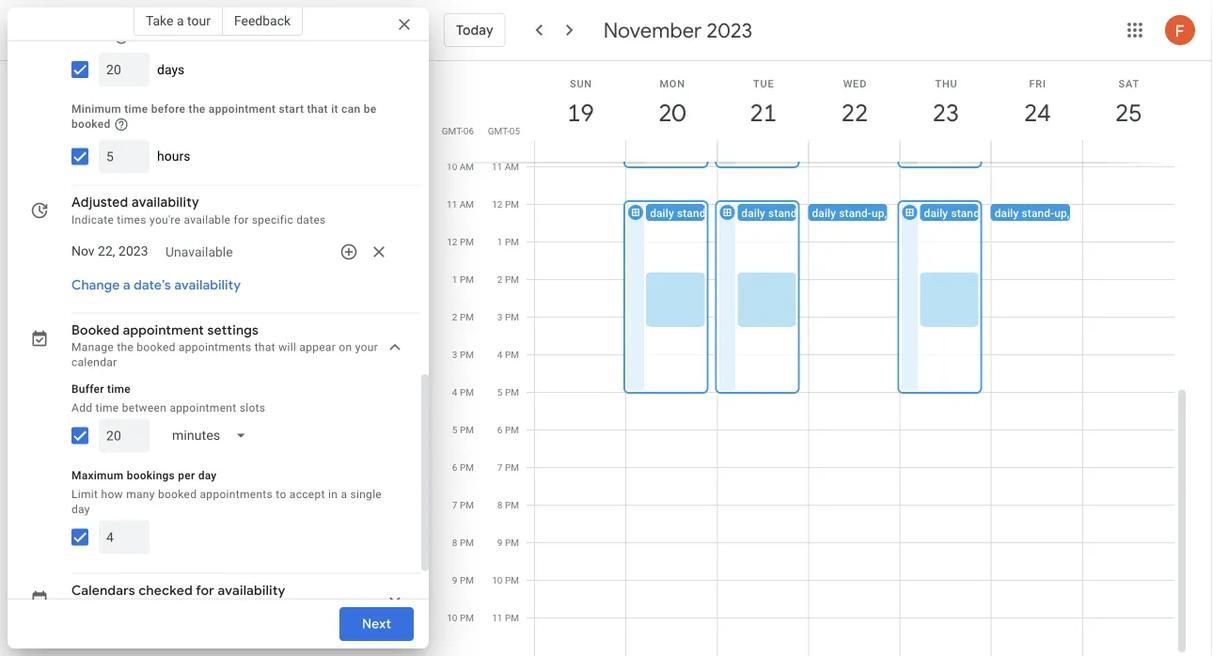 Task type: locate. For each thing, give the bounding box(es) containing it.
be right feedback button
[[347, 15, 359, 28]]

maximum up limit
[[71, 469, 124, 482]]

0 vertical spatial 5
[[497, 386, 503, 398]]

10
[[447, 161, 457, 172], [492, 575, 503, 586], [447, 612, 457, 623]]

1 horizontal spatial daily stand-up ,
[[995, 206, 1073, 220]]

1 horizontal spatial 9
[[497, 537, 503, 548]]

1 vertical spatial availability
[[174, 277, 241, 294]]

be right it
[[364, 102, 377, 116]]

0 vertical spatial appointments
[[179, 341, 251, 354]]

a inside "button"
[[177, 13, 184, 28]]

9
[[497, 537, 503, 548], [452, 575, 457, 586]]

1 horizontal spatial ,
[[1067, 206, 1070, 220]]

6
[[497, 424, 503, 435], [452, 462, 457, 473]]

gmt- up 10 am
[[442, 125, 463, 136]]

that
[[214, 15, 235, 28], [307, 102, 328, 116], [255, 341, 275, 354]]

the right before
[[189, 102, 206, 116]]

12 pm
[[492, 198, 519, 210], [447, 236, 474, 247]]

can inside maximum time in advance that an appointment can be booked
[[324, 15, 343, 28]]

1 horizontal spatial 9 pm
[[497, 537, 519, 548]]

time for buffer
[[107, 382, 131, 396]]

11
[[492, 161, 502, 172], [447, 198, 457, 210], [492, 612, 503, 623]]

start
[[279, 102, 304, 116]]

limit
[[71, 488, 98, 501]]

advance
[[167, 15, 211, 28]]

1 vertical spatial for
[[196, 583, 214, 600]]

0 horizontal spatial 6
[[452, 462, 457, 473]]

1 horizontal spatial 4
[[497, 349, 503, 360]]

1 horizontal spatial in
[[328, 488, 338, 501]]

maximum inside maximum bookings per day limit how many booked appointments to accept in a single day
[[71, 469, 124, 482]]

1 horizontal spatial 5 pm
[[497, 386, 519, 398]]

appointment down change a date's availability 'button'
[[123, 322, 204, 339]]

grid
[[436, 61, 1190, 656]]

6 pm
[[497, 424, 519, 435], [452, 462, 474, 473]]

10 pm left 11 pm
[[447, 612, 474, 623]]

2 maximum from the top
[[71, 469, 124, 482]]

am down 06
[[460, 161, 474, 172]]

booked appointment settings manage the booked appointments that will appear on your calendar
[[71, 322, 378, 369]]

10 left 11 pm
[[447, 612, 457, 623]]

tuesday, november 21 element
[[742, 91, 785, 134]]

time right buffer
[[107, 382, 131, 396]]

1 vertical spatial 11 am
[[447, 198, 474, 210]]

booked
[[71, 30, 111, 43], [71, 117, 111, 131], [137, 341, 176, 354], [158, 488, 197, 501]]

1 horizontal spatial for
[[234, 213, 249, 226]]

1 horizontal spatial 6
[[497, 424, 503, 435]]

booked
[[71, 322, 120, 339]]

3 stand- from the left
[[839, 206, 872, 220]]

10 up 11 pm
[[492, 575, 503, 586]]

0 horizontal spatial daily stand-up
[[650, 206, 722, 220]]

21
[[749, 97, 776, 128]]

0 horizontal spatial 5 pm
[[452, 424, 474, 435]]

1 horizontal spatial gmt-
[[488, 125, 509, 136]]

booked down per
[[158, 488, 197, 501]]

calendars checked for availability button
[[64, 578, 418, 619]]

0 horizontal spatial 2
[[452, 311, 457, 323]]

05
[[509, 125, 520, 136]]

time
[[127, 15, 151, 28], [124, 102, 148, 116], [107, 382, 131, 396], [95, 401, 119, 414]]

the
[[189, 102, 206, 116], [117, 341, 134, 354]]

1 vertical spatial a
[[123, 277, 130, 294]]

in left advance
[[154, 15, 163, 28]]

gmt- right 06
[[488, 125, 509, 136]]

availability for date's
[[174, 277, 241, 294]]

1 vertical spatial 6 pm
[[452, 462, 474, 473]]

1 vertical spatial 10 pm
[[447, 612, 474, 623]]

1 vertical spatial 11
[[447, 198, 457, 210]]

8 pm
[[497, 499, 519, 511], [452, 537, 474, 548]]

22
[[840, 97, 867, 128]]

time for maximum
[[127, 15, 151, 28]]

that inside booked appointment settings manage the booked appointments that will appear on your calendar
[[255, 341, 275, 354]]

3 daily stand-up from the left
[[924, 206, 996, 220]]

take a tour
[[146, 13, 211, 28]]

buffer
[[71, 382, 104, 396]]

23 column header
[[900, 61, 992, 162]]

11 am down 10 am
[[447, 198, 474, 210]]

days
[[157, 61, 185, 77]]

daily stand-up for second daily stand-up button from right
[[741, 206, 814, 220]]

0 vertical spatial 7 pm
[[497, 462, 519, 473]]

gmt-06
[[442, 125, 474, 136]]

0 horizontal spatial 3
[[452, 349, 457, 360]]

settings
[[207, 322, 259, 339]]

can
[[324, 15, 343, 28], [341, 102, 361, 116]]

9 pm
[[497, 537, 519, 548], [452, 575, 474, 586]]

1 horizontal spatial that
[[255, 341, 275, 354]]

appointments
[[179, 341, 251, 354], [200, 488, 273, 501]]

20
[[657, 97, 684, 128]]

0 vertical spatial that
[[214, 15, 235, 28]]

sun
[[570, 78, 592, 89]]

feedback button
[[223, 6, 303, 36]]

1 maximum from the top
[[71, 15, 124, 28]]

0 horizontal spatial gmt-
[[442, 125, 463, 136]]

3 daily from the left
[[812, 206, 836, 220]]

10 down gmt-06
[[447, 161, 457, 172]]

1 vertical spatial can
[[341, 102, 361, 116]]

0 horizontal spatial the
[[117, 341, 134, 354]]

in inside maximum time in advance that an appointment can be booked
[[154, 15, 163, 28]]

2 vertical spatial that
[[255, 341, 275, 354]]

2 horizontal spatial that
[[307, 102, 328, 116]]

12 pm down 10 am
[[447, 236, 474, 247]]

1 stand- from the left
[[677, 206, 710, 220]]

accept
[[289, 488, 325, 501]]

buffer time add time between appointment slots
[[71, 382, 265, 414]]

up
[[710, 206, 722, 220], [801, 206, 814, 220], [872, 206, 884, 220], [984, 206, 996, 220], [1054, 206, 1067, 220]]

can right feedback button
[[324, 15, 343, 28]]

2 pm
[[497, 274, 519, 285], [452, 311, 474, 323]]

0 vertical spatial 9 pm
[[497, 537, 519, 548]]

0 vertical spatial a
[[177, 13, 184, 28]]

day down limit
[[71, 503, 90, 516]]

1 horizontal spatial 12 pm
[[492, 198, 519, 210]]

availability
[[132, 194, 199, 211], [174, 277, 241, 294], [218, 583, 285, 600]]

availability inside 'button'
[[174, 277, 241, 294]]

0 horizontal spatial 10 pm
[[447, 612, 474, 623]]

1 vertical spatial in
[[328, 488, 338, 501]]

a left single
[[341, 488, 347, 501]]

appointment left start on the top of the page
[[209, 102, 276, 116]]

appointment right "an"
[[254, 15, 321, 28]]

be
[[347, 15, 359, 28], [364, 102, 377, 116]]

1 horizontal spatial 11 am
[[492, 161, 519, 172]]

can right it
[[341, 102, 361, 116]]

mon
[[660, 78, 685, 89]]

stand- for second daily stand-up button from right
[[768, 206, 801, 220]]

1 horizontal spatial 2
[[497, 274, 503, 285]]

11 am
[[492, 161, 519, 172], [447, 198, 474, 210]]

time left advance
[[127, 15, 151, 28]]

2 , from the left
[[1067, 206, 1070, 220]]

1 horizontal spatial the
[[189, 102, 206, 116]]

5 pm
[[497, 386, 519, 398], [452, 424, 474, 435]]

1 horizontal spatial 7
[[497, 462, 503, 473]]

change a date's availability
[[71, 277, 241, 294]]

time for minimum
[[124, 102, 148, 116]]

daily stand-up ,
[[812, 206, 890, 220], [995, 206, 1073, 220]]

for
[[234, 213, 249, 226], [196, 583, 214, 600]]

2 stand- from the left
[[768, 206, 801, 220]]

1 horizontal spatial be
[[364, 102, 377, 116]]

feedback
[[234, 13, 291, 28]]

availability up you're
[[132, 194, 199, 211]]

0 horizontal spatial for
[[196, 583, 214, 600]]

for left specific
[[234, 213, 249, 226]]

1 vertical spatial that
[[307, 102, 328, 116]]

0 horizontal spatial a
[[123, 277, 130, 294]]

1 horizontal spatial 12
[[492, 198, 503, 210]]

that left "an"
[[214, 15, 235, 28]]

for right checked on the bottom left of page
[[196, 583, 214, 600]]

0 vertical spatial day
[[198, 469, 217, 482]]

21 column header
[[717, 61, 809, 162]]

1 vertical spatial 3
[[452, 349, 457, 360]]

time inside minimum time before the appointment start that it can be booked
[[124, 102, 148, 116]]

manage
[[71, 341, 114, 354]]

12 pm down the gmt-05
[[492, 198, 519, 210]]

1 horizontal spatial day
[[198, 469, 217, 482]]

0 horizontal spatial 7 pm
[[452, 499, 474, 511]]

0 vertical spatial can
[[324, 15, 343, 28]]

4 daily from the left
[[924, 206, 948, 220]]

23
[[931, 97, 958, 128]]

2 vertical spatial a
[[341, 488, 347, 501]]

1 daily stand-up from the left
[[650, 206, 722, 220]]

10 pm up 11 pm
[[492, 575, 519, 586]]

1 daily from the left
[[650, 206, 674, 220]]

0 vertical spatial 9
[[497, 537, 503, 548]]

that left it
[[307, 102, 328, 116]]

1 vertical spatial be
[[364, 102, 377, 116]]

0 vertical spatial for
[[234, 213, 249, 226]]

3 pm
[[497, 311, 519, 323], [452, 349, 474, 360]]

0 horizontal spatial be
[[347, 15, 359, 28]]

1 horizontal spatial 7 pm
[[497, 462, 519, 473]]

0 vertical spatial 4
[[497, 349, 503, 360]]

2 daily stand-up button from the left
[[738, 204, 849, 221]]

for inside adjusted availability indicate times you're available for specific dates
[[234, 213, 249, 226]]

2 daily stand-up from the left
[[741, 206, 814, 220]]

22 column header
[[808, 61, 900, 162]]

stand-
[[677, 206, 710, 220], [768, 206, 801, 220], [839, 206, 872, 220], [951, 206, 984, 220], [1022, 206, 1054, 220]]

1 vertical spatial day
[[71, 503, 90, 516]]

gmt-
[[442, 125, 463, 136], [488, 125, 509, 136]]

1 horizontal spatial 10 pm
[[492, 575, 519, 586]]

0 vertical spatial 8
[[497, 499, 503, 511]]

0 horizontal spatial 9 pm
[[452, 575, 474, 586]]

a left date's
[[123, 277, 130, 294]]

tour
[[187, 13, 211, 28]]

0 horizontal spatial that
[[214, 15, 235, 28]]

2 up from the left
[[801, 206, 814, 220]]

1
[[497, 236, 503, 247], [452, 274, 457, 285]]

10 pm
[[492, 575, 519, 586], [447, 612, 474, 623]]

booked up maximum days in advance that an appointment can be booked number field
[[71, 30, 111, 43]]

1 vertical spatial 9
[[452, 575, 457, 586]]

11 am down the gmt-05
[[492, 161, 519, 172]]

daily
[[650, 206, 674, 220], [741, 206, 765, 220], [812, 206, 836, 220], [924, 206, 948, 220], [995, 206, 1019, 220]]

19 column header
[[534, 61, 626, 162]]

the right manage
[[117, 341, 134, 354]]

2 gmt- from the left
[[488, 125, 509, 136]]

5
[[497, 386, 503, 398], [452, 424, 457, 435]]

0 horizontal spatial day
[[71, 503, 90, 516]]

12 down the gmt-05
[[492, 198, 503, 210]]

0 vertical spatial 6 pm
[[497, 424, 519, 435]]

appointments inside booked appointment settings manage the booked appointments that will appear on your calendar
[[179, 341, 251, 354]]

booked up buffer time add time between appointment slots
[[137, 341, 176, 354]]

appointment inside booked appointment settings manage the booked appointments that will appear on your calendar
[[123, 322, 204, 339]]

appointment left slots
[[170, 401, 236, 414]]

1 gmt- from the left
[[442, 125, 463, 136]]

1 vertical spatial 12
[[447, 236, 457, 247]]

that left will
[[255, 341, 275, 354]]

a inside 'button'
[[123, 277, 130, 294]]

0 vertical spatial 10
[[447, 161, 457, 172]]

day right per
[[198, 469, 217, 482]]

availability right checked on the bottom left of page
[[218, 583, 285, 600]]

7 pm
[[497, 462, 519, 473], [452, 499, 474, 511]]

grid containing 19
[[436, 61, 1190, 656]]

,
[[884, 206, 887, 220], [1067, 206, 1070, 220]]

in inside maximum bookings per day limit how many booked appointments to accept in a single day
[[328, 488, 338, 501]]

1 up from the left
[[710, 206, 722, 220]]

0 horizontal spatial ,
[[884, 206, 887, 220]]

8
[[497, 499, 503, 511], [452, 537, 457, 548]]

maximum inside maximum time in advance that an appointment can be booked
[[71, 15, 124, 28]]

time inside maximum time in advance that an appointment can be booked
[[127, 15, 151, 28]]

0 vertical spatial 10 pm
[[492, 575, 519, 586]]

1 vertical spatial appointments
[[200, 488, 273, 501]]

a for take
[[177, 13, 184, 28]]

1 vertical spatial the
[[117, 341, 134, 354]]

0 vertical spatial 11 am
[[492, 161, 519, 172]]

booked down minimum on the top
[[71, 117, 111, 131]]

0 vertical spatial be
[[347, 15, 359, 28]]

20 column header
[[625, 61, 718, 162]]

maximum up maximum days in advance that an appointment can be booked number field
[[71, 15, 124, 28]]

12 down 10 am
[[447, 236, 457, 247]]

availability down unavailable
[[174, 277, 241, 294]]

daily stand-up for 3rd daily stand-up button from the left
[[924, 206, 996, 220]]

maximum for maximum time in advance that an appointment can be booked
[[71, 15, 124, 28]]

1 vertical spatial maximum
[[71, 469, 124, 482]]

0 vertical spatial 1 pm
[[497, 236, 519, 247]]

4 stand- from the left
[[951, 206, 984, 220]]

None field
[[157, 419, 262, 453]]

for inside "dropdown button"
[[196, 583, 214, 600]]

7
[[497, 462, 503, 473], [452, 499, 457, 511]]

a left tour
[[177, 13, 184, 28]]

november 2023
[[603, 17, 753, 43]]

4 pm
[[497, 349, 519, 360], [452, 386, 474, 398]]

1 horizontal spatial 6 pm
[[497, 424, 519, 435]]

pm
[[505, 198, 519, 210], [460, 236, 474, 247], [505, 236, 519, 247], [460, 274, 474, 285], [505, 274, 519, 285], [460, 311, 474, 323], [505, 311, 519, 323], [460, 349, 474, 360], [505, 349, 519, 360], [460, 386, 474, 398], [505, 386, 519, 398], [460, 424, 474, 435], [505, 424, 519, 435], [460, 462, 474, 473], [505, 462, 519, 473], [460, 499, 474, 511], [505, 499, 519, 511], [460, 537, 474, 548], [505, 537, 519, 548], [460, 575, 474, 586], [505, 575, 519, 586], [460, 612, 474, 623], [505, 612, 519, 623]]

appointments down the settings at the left of page
[[179, 341, 251, 354]]

time left before
[[124, 102, 148, 116]]

2
[[497, 274, 503, 285], [452, 311, 457, 323]]

in right the accept
[[328, 488, 338, 501]]

0 vertical spatial availability
[[132, 194, 199, 211]]

4 up from the left
[[984, 206, 996, 220]]

0 horizontal spatial 4 pm
[[452, 386, 474, 398]]

availability inside "dropdown button"
[[218, 583, 285, 600]]

tue 21
[[749, 78, 776, 128]]

dates
[[296, 213, 326, 226]]

appointments left the to
[[200, 488, 273, 501]]



Task type: describe. For each thing, give the bounding box(es) containing it.
before
[[151, 102, 186, 116]]

2 vertical spatial 11
[[492, 612, 503, 623]]

1 vertical spatial 5 pm
[[452, 424, 474, 435]]

0 horizontal spatial 9
[[452, 575, 457, 586]]

0 vertical spatial 3 pm
[[497, 311, 519, 323]]

0 horizontal spatial 3 pm
[[452, 349, 474, 360]]

25 column header
[[1082, 61, 1175, 162]]

gmt- for 06
[[442, 125, 463, 136]]

monday, november 20 element
[[650, 91, 694, 134]]

1 daily stand-up button from the left
[[646, 204, 757, 221]]

many
[[126, 488, 155, 501]]

that inside minimum time before the appointment start that it can be booked
[[307, 102, 328, 116]]

2 daily from the left
[[741, 206, 765, 220]]

1 horizontal spatial 5
[[497, 386, 503, 398]]

be inside maximum time in advance that an appointment can be booked
[[347, 15, 359, 28]]

0 horizontal spatial 7
[[452, 499, 457, 511]]

thu
[[935, 78, 958, 89]]

minimum
[[71, 102, 121, 116]]

1 daily stand-up , from the left
[[812, 206, 890, 220]]

checked
[[139, 583, 193, 600]]

0 vertical spatial 7
[[497, 462, 503, 473]]

fri
[[1029, 78, 1047, 89]]

0 vertical spatial 12 pm
[[492, 198, 519, 210]]

maximum for maximum bookings per day limit how many booked appointments to accept in a single day
[[71, 469, 124, 482]]

calendars
[[71, 583, 135, 600]]

0 horizontal spatial 8 pm
[[452, 537, 474, 548]]

0 vertical spatial 11
[[492, 161, 502, 172]]

the inside minimum time before the appointment start that it can be booked
[[189, 102, 206, 116]]

thursday, november 23 element
[[925, 91, 968, 134]]

availability inside adjusted availability indicate times you're available for specific dates
[[132, 194, 199, 211]]

sun 19
[[566, 78, 593, 128]]

1 vertical spatial 2 pm
[[452, 311, 474, 323]]

maximum bookings per day limit how many booked appointments to accept in a single day
[[71, 469, 382, 516]]

3 daily stand-up button from the left
[[920, 204, 1031, 221]]

appointment inside buffer time add time between appointment slots
[[170, 401, 236, 414]]

to
[[276, 488, 286, 501]]

sat
[[1119, 78, 1140, 89]]

10 am
[[447, 161, 474, 172]]

1 vertical spatial 1
[[452, 274, 457, 285]]

between
[[122, 401, 167, 414]]

5 stand- from the left
[[1022, 206, 1054, 220]]

0 vertical spatial 1
[[497, 236, 503, 247]]

you're
[[150, 213, 181, 226]]

25
[[1114, 97, 1141, 128]]

Minimum amount of hours before the start of the appointment that it can be booked number field
[[106, 140, 142, 174]]

booked inside maximum time in advance that an appointment can be booked
[[71, 30, 111, 43]]

booked inside maximum bookings per day limit how many booked appointments to accept in a single day
[[158, 488, 197, 501]]

5 daily from the left
[[995, 206, 1019, 220]]

a for change
[[123, 277, 130, 294]]

the inside booked appointment settings manage the booked appointments that will appear on your calendar
[[117, 341, 134, 354]]

change a date's availability button
[[64, 269, 248, 302]]

appointment inside maximum time in advance that an appointment can be booked
[[254, 15, 321, 28]]

up for third daily stand-up button from right
[[710, 206, 722, 220]]

Buffer time number field
[[106, 419, 142, 453]]

up for second daily stand-up button from right
[[801, 206, 814, 220]]

Date text field
[[71, 240, 149, 263]]

friday, november 24 element
[[1016, 91, 1059, 134]]

0 vertical spatial 8 pm
[[497, 499, 519, 511]]

0 vertical spatial 5 pm
[[497, 386, 519, 398]]

0 vertical spatial 6
[[497, 424, 503, 435]]

0 horizontal spatial 6 pm
[[452, 462, 474, 473]]

a inside maximum bookings per day limit how many booked appointments to accept in a single day
[[341, 488, 347, 501]]

0 horizontal spatial 8
[[452, 537, 457, 548]]

stand- for third daily stand-up button from right
[[677, 206, 710, 220]]

3 up from the left
[[872, 206, 884, 220]]

1 horizontal spatial 3
[[497, 311, 503, 323]]

change
[[71, 277, 120, 294]]

take
[[146, 13, 173, 28]]

wed
[[843, 78, 867, 89]]

sat 25
[[1114, 78, 1141, 128]]

2023
[[707, 17, 753, 43]]

1 vertical spatial 4
[[452, 386, 457, 398]]

times
[[117, 213, 146, 226]]

add
[[71, 401, 92, 414]]

will
[[278, 341, 296, 354]]

available
[[184, 213, 231, 226]]

booked inside booked appointment settings manage the booked appointments that will appear on your calendar
[[137, 341, 176, 354]]

0 horizontal spatial 5
[[452, 424, 457, 435]]

1 , from the left
[[884, 206, 887, 220]]

24 column header
[[991, 61, 1083, 162]]

tue
[[753, 78, 774, 89]]

wednesday, november 22 element
[[833, 91, 876, 134]]

booked inside minimum time before the appointment start that it can be booked
[[71, 117, 111, 131]]

gmt-05
[[488, 125, 520, 136]]

1 horizontal spatial 2 pm
[[497, 274, 519, 285]]

06
[[463, 125, 474, 136]]

next
[[362, 616, 391, 633]]

fri 24
[[1023, 78, 1050, 128]]

stand- for 3rd daily stand-up button from the left
[[951, 206, 984, 220]]

daily stand-up for third daily stand-up button from right
[[650, 206, 722, 220]]

1 vertical spatial 6
[[452, 462, 457, 473]]

calendar
[[71, 356, 117, 369]]

can inside minimum time before the appointment start that it can be booked
[[341, 102, 361, 116]]

Maximum bookings per day number field
[[106, 521, 142, 554]]

bookings
[[127, 469, 175, 482]]

on
[[339, 341, 352, 354]]

how
[[101, 488, 123, 501]]

up for 3rd daily stand-up button from the left
[[984, 206, 996, 220]]

appointment inside minimum time before the appointment start that it can be booked
[[209, 102, 276, 116]]

minimum time before the appointment start that it can be booked
[[71, 102, 377, 131]]

an
[[238, 15, 251, 28]]

1 vertical spatial 2
[[452, 311, 457, 323]]

time right add
[[95, 401, 119, 414]]

today
[[456, 22, 493, 39]]

0 horizontal spatial 12
[[447, 236, 457, 247]]

gmt- for 05
[[488, 125, 509, 136]]

maximum time in advance that an appointment can be booked
[[71, 15, 359, 43]]

hours
[[157, 149, 190, 164]]

next button
[[339, 602, 414, 647]]

0 vertical spatial 12
[[492, 198, 503, 210]]

19
[[566, 97, 593, 128]]

your
[[355, 341, 378, 354]]

am down 05
[[505, 161, 519, 172]]

slots
[[240, 401, 265, 414]]

1 vertical spatial 1 pm
[[452, 274, 474, 285]]

1 vertical spatial 7 pm
[[452, 499, 474, 511]]

5 up from the left
[[1054, 206, 1067, 220]]

2 vertical spatial 10
[[447, 612, 457, 623]]

today button
[[444, 8, 506, 53]]

am down 10 am
[[460, 198, 474, 210]]

1 horizontal spatial 4 pm
[[497, 349, 519, 360]]

1 vertical spatial 12 pm
[[447, 236, 474, 247]]

specific
[[252, 213, 293, 226]]

thu 23
[[931, 78, 958, 128]]

indicate
[[71, 213, 114, 226]]

adjusted availability indicate times you're available for specific dates
[[71, 194, 326, 226]]

appear
[[299, 341, 336, 354]]

saturday, november 25 element
[[1107, 91, 1150, 134]]

be inside minimum time before the appointment start that it can be booked
[[364, 102, 377, 116]]

Maximum days in advance that an appointment can be booked number field
[[106, 52, 142, 86]]

24
[[1023, 97, 1050, 128]]

per
[[178, 469, 195, 482]]

sunday, november 19 element
[[559, 91, 602, 134]]

1 horizontal spatial 8
[[497, 499, 503, 511]]

wed 22
[[840, 78, 867, 128]]

11 pm
[[492, 612, 519, 623]]

unavailable
[[166, 244, 233, 259]]

that inside maximum time in advance that an appointment can be booked
[[214, 15, 235, 28]]

date's
[[134, 277, 171, 294]]

take a tour button
[[133, 6, 223, 36]]

it
[[331, 102, 338, 116]]

calendars checked for availability
[[71, 583, 285, 600]]

1 vertical spatial 9 pm
[[452, 575, 474, 586]]

2 daily stand-up , from the left
[[995, 206, 1073, 220]]

adjusted
[[71, 194, 128, 211]]

availability for for
[[218, 583, 285, 600]]

mon 20
[[657, 78, 685, 128]]

november
[[603, 17, 702, 43]]

1 vertical spatial 10
[[492, 575, 503, 586]]

appointments inside maximum bookings per day limit how many booked appointments to accept in a single day
[[200, 488, 273, 501]]

single
[[350, 488, 382, 501]]



Task type: vqa. For each thing, say whether or not it's contained in the screenshot.
heading
no



